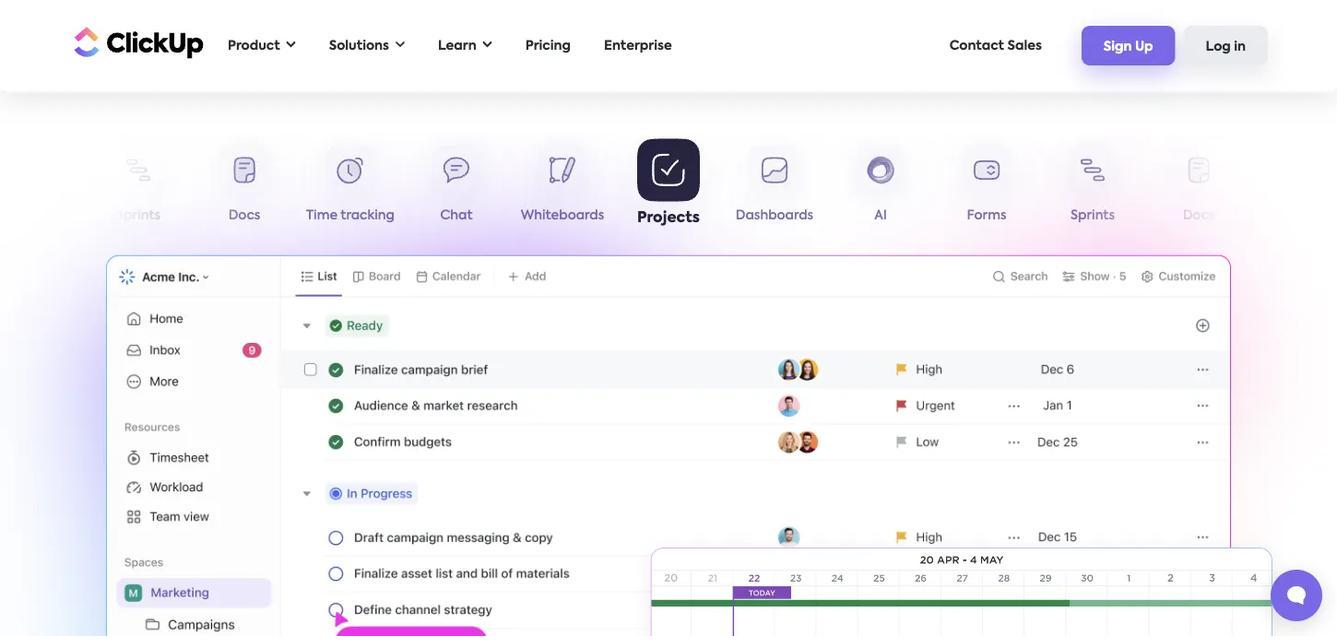 Task type: vqa. For each thing, say whether or not it's contained in the screenshot.
Time trackin
yes



Task type: describe. For each thing, give the bounding box(es) containing it.
2 docs from the left
[[1183, 209, 1215, 222]]

sprints for second sprints button from left
[[1071, 209, 1115, 222]]

contact sales
[[949, 39, 1042, 52]]

clickup image
[[69, 25, 204, 60]]

time trackin button
[[1252, 145, 1337, 230]]

dashboards button
[[722, 145, 828, 230]]

sign up button
[[1082, 26, 1175, 65]]

in
[[1234, 40, 1246, 53]]

sign
[[1104, 40, 1132, 53]]

product button
[[219, 27, 305, 65]]

2 docs button from the left
[[1146, 145, 1252, 230]]

1 docs button from the left
[[191, 145, 297, 230]]

projects button
[[616, 138, 722, 230]]

log
[[1206, 40, 1231, 53]]

time tracking button
[[297, 145, 403, 230]]

whiteboards
[[521, 209, 604, 222]]

enterprise link
[[595, 27, 681, 65]]

time tracking
[[306, 209, 395, 222]]

ai button
[[828, 145, 934, 230]]

product
[[228, 39, 280, 52]]

2 forms from the left
[[967, 209, 1006, 222]]

learn button
[[429, 27, 501, 65]]

projects image
[[627, 527, 1296, 636]]

projects
[[637, 210, 700, 225]]

2 forms button from the left
[[934, 145, 1040, 230]]

1 docs from the left
[[228, 209, 260, 222]]

sprints for 2nd sprints button from right
[[116, 209, 160, 222]]

pricing link
[[516, 27, 580, 65]]

solutions
[[329, 39, 389, 52]]

pricing
[[525, 39, 571, 52]]



Task type: locate. For each thing, give the bounding box(es) containing it.
time inside button
[[1261, 209, 1292, 222]]

0 horizontal spatial forms
[[12, 209, 52, 222]]

time for time trackin
[[1261, 209, 1292, 222]]

1 horizontal spatial sprints button
[[1040, 145, 1146, 230]]

log in
[[1206, 40, 1246, 53]]

log in link
[[1184, 26, 1268, 65]]

time trackin
[[1261, 209, 1337, 222]]

0 horizontal spatial docs button
[[191, 145, 297, 230]]

time
[[306, 209, 338, 222], [1261, 209, 1292, 222]]

time for time tracking
[[306, 209, 338, 222]]

tracking
[[341, 209, 395, 222]]

1 forms button from the left
[[0, 145, 85, 230]]

sign up
[[1104, 40, 1153, 53]]

1 time from the left
[[306, 209, 338, 222]]

dashboards
[[736, 209, 813, 222]]

1 forms from the left
[[12, 209, 52, 222]]

solutions button
[[320, 27, 414, 65]]

docs button
[[191, 145, 297, 230], [1146, 145, 1252, 230]]

0 horizontal spatial forms button
[[0, 145, 85, 230]]

0 horizontal spatial docs
[[228, 209, 260, 222]]

1 horizontal spatial forms
[[967, 209, 1006, 222]]

2 time from the left
[[1261, 209, 1292, 222]]

sales
[[1007, 39, 1042, 52]]

time left tracking
[[306, 209, 338, 222]]

up
[[1135, 40, 1153, 53]]

1 sprints button from the left
[[85, 145, 191, 230]]

0 horizontal spatial sprints button
[[85, 145, 191, 230]]

forms
[[12, 209, 52, 222], [967, 209, 1006, 222]]

contact
[[949, 39, 1004, 52]]

1 horizontal spatial sprints
[[1071, 209, 1115, 222]]

1 horizontal spatial forms button
[[934, 145, 1040, 230]]

0 horizontal spatial time
[[306, 209, 338, 222]]

1 horizontal spatial time
[[1261, 209, 1292, 222]]

chat
[[440, 209, 473, 222]]

time left trackin
[[1261, 209, 1292, 222]]

forms button
[[0, 145, 85, 230], [934, 145, 1040, 230]]

2 sprints button from the left
[[1040, 145, 1146, 230]]

0 horizontal spatial sprints
[[116, 209, 160, 222]]

chat button
[[403, 145, 509, 230]]

contact sales link
[[940, 27, 1051, 65]]

enterprise
[[604, 39, 672, 52]]

sprints button
[[85, 145, 191, 230], [1040, 145, 1146, 230]]

1 sprints from the left
[[116, 209, 160, 222]]

ai
[[874, 209, 887, 222]]

time inside button
[[306, 209, 338, 222]]

2 sprints from the left
[[1071, 209, 1115, 222]]

trackin
[[1295, 209, 1337, 222]]

sprints
[[116, 209, 160, 222], [1071, 209, 1115, 222]]

whiteboards button
[[509, 145, 616, 230]]

docs
[[228, 209, 260, 222], [1183, 209, 1215, 222]]

learn
[[438, 39, 476, 52]]

1 horizontal spatial docs button
[[1146, 145, 1252, 230]]

1 horizontal spatial docs
[[1183, 209, 1215, 222]]



